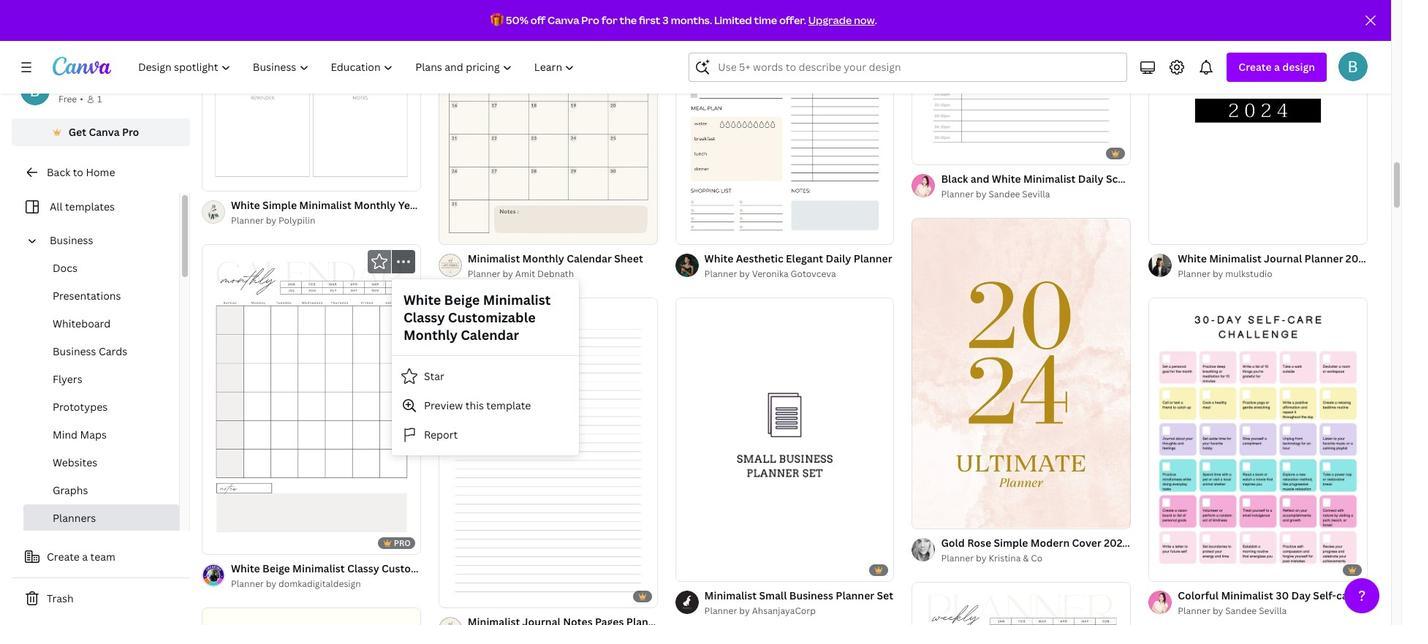 Task type: vqa. For each thing, say whether or not it's contained in the screenshot.
leftmost of
yes



Task type: locate. For each thing, give the bounding box(es) containing it.
mind
[[53, 428, 78, 442]]

🎁
[[491, 13, 504, 27]]

1 right the •
[[97, 93, 102, 105]]

white inside black and white minimalist daily scheduler planner planner by sandee sevilla
[[992, 172, 1021, 186]]

polypilin
[[279, 215, 315, 227]]

by down rose
[[976, 552, 987, 564]]

0 horizontal spatial canva
[[89, 125, 120, 139]]

planner by sandee sevilla link for 30
[[1178, 604, 1368, 618]]

customizable inside white beige minimalist classy customizable monthly calendar planner by domkadigitaldesign
[[382, 562, 450, 576]]

1 horizontal spatial a
[[1275, 60, 1280, 74]]

customizable
[[448, 309, 536, 326], [382, 562, 450, 576]]

0 vertical spatial of
[[218, 174, 226, 185]]

0 vertical spatial classy
[[404, 309, 445, 326]]

white
[[992, 172, 1021, 186], [231, 198, 260, 212], [705, 251, 734, 265], [1178, 251, 1207, 265], [404, 291, 441, 309], [231, 562, 260, 576]]

gold
[[941, 536, 965, 550]]

2 vertical spatial calendar
[[496, 562, 542, 576]]

sevilla inside colorful minimalist 30 day self-care challeng planner by sandee sevilla
[[1259, 605, 1287, 617]]

classy inside white beige minimalist classy customizable monthly calendar planner by domkadigitaldesign
[[347, 562, 379, 576]]

sandee down colorful minimalist 30 day self-care challeng link
[[1226, 605, 1257, 617]]

&
[[1023, 552, 1029, 564]]

simple classy printable weekly planner image
[[912, 582, 1131, 625]]

2 vertical spatial 2024
[[1104, 536, 1129, 550]]

0 horizontal spatial sandee
[[989, 188, 1020, 201]]

daily
[[1078, 172, 1104, 186], [826, 251, 851, 265]]

minimalist inside black and white minimalist daily scheduler planner planner by sandee sevilla
[[1024, 172, 1076, 186]]

1 vertical spatial sandee
[[1226, 605, 1257, 617]]

graphs
[[53, 483, 88, 497]]

0 vertical spatial sandee
[[989, 188, 1020, 201]]

sevilla down 30
[[1259, 605, 1287, 617]]

sandee for minimalist
[[1226, 605, 1257, 617]]

beige inside white beige minimalist classy customizable monthly calendar planner by domkadigitaldesign
[[263, 562, 290, 576]]

minimalist small business planner set link
[[705, 588, 894, 604]]

1 of 12
[[212, 174, 237, 185]]

free •
[[59, 93, 83, 105]]

gold rose simple modern cover 2024 planner link
[[941, 535, 1170, 551]]

pink and cream modern minimalist calendar 2023 planner image
[[202, 608, 421, 625]]

sandee inside black and white minimalist daily scheduler planner planner by sandee sevilla
[[989, 188, 1020, 201]]

by left polypilin
[[266, 215, 277, 227]]

customizable inside white beige minimalist classy customizable monthly calendar
[[448, 309, 536, 326]]

a inside dropdown button
[[1275, 60, 1280, 74]]

black and white minimalist daily scheduler planner link
[[941, 171, 1198, 188]]

simple
[[263, 198, 297, 212], [994, 536, 1028, 550]]

by left ahsanjayacorp
[[740, 604, 750, 617]]

classy up planner by domkadigitaldesign "link"
[[347, 562, 379, 576]]

1 vertical spatial pro
[[122, 125, 139, 139]]

by left "domkadigitaldesign"
[[266, 578, 277, 590]]

1 horizontal spatial planner by sandee sevilla link
[[1178, 604, 1368, 618]]

calendar inside white beige minimalist classy customizable monthly calendar
[[461, 326, 519, 344]]

1 for 1 of 6
[[449, 590, 453, 601]]

classy for white beige minimalist classy customizable monthly calendar
[[404, 309, 445, 326]]

planner down 'aesthetic'
[[705, 267, 737, 280]]

0 horizontal spatial 1
[[97, 93, 102, 105]]

months.
[[671, 13, 712, 27]]

co
[[1031, 552, 1043, 564]]

canva
[[548, 13, 580, 27], [89, 125, 120, 139]]

1 horizontal spatial sevilla
[[1259, 605, 1287, 617]]

white inside white beige minimalist classy customizable monthly calendar planner by domkadigitaldesign
[[231, 562, 260, 576]]

minimalist up "domkadigitaldesign"
[[293, 562, 345, 576]]

create inside create a team button
[[47, 550, 80, 564]]

sandee inside colorful minimalist 30 day self-care challeng planner by sandee sevilla
[[1226, 605, 1257, 617]]

1 vertical spatial sevilla
[[1259, 605, 1287, 617]]

1 horizontal spatial create
[[1239, 60, 1272, 74]]

customizable for white beige minimalist classy customizable monthly calendar
[[448, 309, 536, 326]]

planner inside colorful minimalist 30 day self-care challeng planner by sandee sevilla
[[1178, 605, 1211, 617]]

calendar for white beige minimalist classy customizable monthly calendar planner by domkadigitaldesign
[[496, 562, 542, 576]]

monthly inside 'minimalist monthly calendar sheet planner by amit debnath'
[[523, 251, 564, 265]]

sandee down and
[[989, 188, 1020, 201]]

by inside 'minimalist monthly calendar sheet planner by amit debnath'
[[503, 267, 513, 280]]

team
[[90, 550, 115, 564]]

0 horizontal spatial planner by sandee sevilla link
[[941, 188, 1131, 202]]

maps
[[80, 428, 107, 442]]

white inside white aesthetic elegant daily planner planner by veronika gotovceva
[[705, 251, 734, 265]]

monthly inside white simple minimalist monthly year 2024 planner a4 planner by polypilin
[[354, 198, 396, 212]]

mind maps
[[53, 428, 107, 442]]

daily up gotovceva
[[826, 251, 851, 265]]

create inside create a design dropdown button
[[1239, 60, 1272, 74]]

1 vertical spatial simple
[[994, 536, 1028, 550]]

monthly inside white beige minimalist classy customizable monthly calendar planner by domkadigitaldesign
[[452, 562, 494, 576]]

white inside white minimalist journal planner 2024 planner by mulkstudio
[[1178, 251, 1207, 265]]

care
[[1337, 588, 1358, 602]]

veronika
[[752, 267, 789, 280]]

graphs link
[[23, 477, 179, 505]]

1 horizontal spatial 1
[[212, 174, 216, 185]]

0 horizontal spatial a
[[82, 550, 88, 564]]

of left 12
[[218, 174, 226, 185]]

daily left scheduler
[[1078, 172, 1104, 186]]

planner by sandee sevilla link down and
[[941, 188, 1131, 202]]

planner up the pink and cream modern minimalist calendar 2023 planner image
[[231, 578, 264, 590]]

beige inside white beige minimalist classy customizable monthly calendar
[[444, 291, 480, 309]]

minimalist left small
[[705, 588, 757, 602]]

customizable down pro
[[382, 562, 450, 576]]

0 horizontal spatial classy
[[347, 562, 379, 576]]

simple inside gold rose simple modern cover 2024 planner planner by kristina & co
[[994, 536, 1028, 550]]

minimalist inside 'minimalist monthly calendar sheet planner by amit debnath'
[[468, 251, 520, 265]]

create for create a design
[[1239, 60, 1272, 74]]

create left team
[[47, 550, 80, 564]]

1 horizontal spatial beige
[[444, 291, 480, 309]]

1 vertical spatial classy
[[347, 562, 379, 576]]

docs
[[53, 261, 78, 275]]

planner by sandee sevilla link down 30
[[1178, 604, 1368, 618]]

create left design
[[1239, 60, 1272, 74]]

2 horizontal spatial 2024
[[1346, 251, 1371, 265]]

sevilla down black and white minimalist daily scheduler planner link
[[1023, 188, 1050, 201]]

monthly up star
[[404, 326, 458, 344]]

0 vertical spatial calendar
[[567, 251, 612, 265]]

white for white aesthetic elegant daily planner planner by veronika gotovceva
[[705, 251, 734, 265]]

1 horizontal spatial classy
[[404, 309, 445, 326]]

1 vertical spatial 2024
[[1346, 251, 1371, 265]]

minimalist
[[1024, 172, 1076, 186], [299, 198, 352, 212], [468, 251, 520, 265], [1210, 251, 1262, 265], [483, 291, 551, 309], [293, 562, 345, 576], [705, 588, 757, 602], [1221, 588, 1274, 602]]

1 vertical spatial business
[[53, 344, 96, 358]]

minimalist down amit
[[483, 291, 551, 309]]

by
[[976, 188, 987, 201], [266, 215, 277, 227], [503, 267, 513, 280], [740, 267, 750, 280], [1213, 267, 1224, 280], [976, 552, 987, 564], [266, 578, 277, 590], [740, 604, 750, 617], [1213, 605, 1224, 617]]

colorful
[[1178, 588, 1219, 602]]

0 vertical spatial a
[[1275, 60, 1280, 74]]

2 vertical spatial 1
[[449, 590, 453, 601]]

offer.
[[779, 13, 806, 27]]

white inside white simple minimalist monthly year 2024 planner a4 planner by polypilin
[[231, 198, 260, 212]]

simple up kristina
[[994, 536, 1028, 550]]

minimalist journal notes pages planner image
[[439, 297, 658, 607]]

white inside white beige minimalist classy customizable monthly calendar
[[404, 291, 441, 309]]

1 vertical spatial create
[[47, 550, 80, 564]]

by down 'aesthetic'
[[740, 267, 750, 280]]

gold rose simple modern cover 2024 planner planner by kristina & co
[[941, 536, 1170, 564]]

sandee
[[989, 188, 1020, 201], [1226, 605, 1257, 617]]

by down the colorful
[[1213, 605, 1224, 617]]

all templates
[[50, 200, 115, 214]]

kristina
[[989, 552, 1021, 564]]

1 horizontal spatial daily
[[1078, 172, 1104, 186]]

planner right elegant
[[854, 251, 893, 265]]

0 vertical spatial business
[[50, 233, 93, 247]]

0 vertical spatial pro
[[582, 13, 600, 27]]

business up flyers
[[53, 344, 96, 358]]

30
[[1276, 588, 1289, 602]]

business for business
[[50, 233, 93, 247]]

by left mulkstudio
[[1213, 267, 1224, 280]]

planner right journal
[[1305, 251, 1344, 265]]

0 horizontal spatial daily
[[826, 251, 851, 265]]

customizable for white beige minimalist classy customizable monthly calendar planner by domkadigitaldesign
[[382, 562, 450, 576]]

create for create a team
[[47, 550, 80, 564]]

business up "planner by ahsanjayacorp" link
[[790, 588, 834, 602]]

pro
[[582, 13, 600, 27], [122, 125, 139, 139]]

1 horizontal spatial sandee
[[1226, 605, 1257, 617]]

2024 inside gold rose simple modern cover 2024 planner planner by kristina & co
[[1104, 536, 1129, 550]]

by left amit
[[503, 267, 513, 280]]

planner by domkadigitaldesign link
[[231, 577, 421, 592]]

sandee for and
[[989, 188, 1020, 201]]

a for design
[[1275, 60, 1280, 74]]

6
[[465, 590, 470, 601]]

0 vertical spatial customizable
[[448, 309, 536, 326]]

planner
[[1159, 172, 1198, 186], [941, 188, 974, 201], [450, 198, 488, 212], [231, 215, 264, 227], [854, 251, 893, 265], [1305, 251, 1344, 265], [468, 267, 501, 280], [705, 267, 737, 280], [1178, 267, 1211, 280], [1131, 536, 1170, 550], [941, 552, 974, 564], [231, 578, 264, 590], [836, 588, 875, 602], [705, 604, 737, 617], [1178, 605, 1211, 617]]

a inside button
[[82, 550, 88, 564]]

business for business cards
[[53, 344, 96, 358]]

0 vertical spatial create
[[1239, 60, 1272, 74]]

classy for white beige minimalist classy customizable monthly calendar planner by domkadigitaldesign
[[347, 562, 379, 576]]

classy up star
[[404, 309, 445, 326]]

websites link
[[23, 449, 179, 477]]

2024 inside white simple minimalist monthly year 2024 planner a4 planner by polypilin
[[423, 198, 447, 212]]

star button
[[392, 362, 579, 391]]

1 vertical spatial customizable
[[382, 562, 450, 576]]

create a design
[[1239, 60, 1316, 74]]

white for white beige minimalist classy customizable monthly calendar
[[404, 291, 441, 309]]

customizable down amit
[[448, 309, 536, 326]]

1 for 1
[[97, 93, 102, 105]]

1 left 6
[[449, 590, 453, 601]]

to
[[73, 165, 83, 179]]

self-
[[1314, 588, 1337, 602]]

monthly up debnath
[[523, 251, 564, 265]]

1 vertical spatial of
[[455, 590, 463, 601]]

planner left mulkstudio
[[1178, 267, 1211, 280]]

pro left "for" on the top of the page
[[582, 13, 600, 27]]

white minimalist journal planner 2024 planner by mulkstudio
[[1178, 251, 1371, 280]]

1 horizontal spatial simple
[[994, 536, 1028, 550]]

business up docs
[[50, 233, 93, 247]]

planner left a4
[[450, 198, 488, 212]]

0 horizontal spatial sevilla
[[1023, 188, 1050, 201]]

a
[[1275, 60, 1280, 74], [82, 550, 88, 564]]

monthly left year
[[354, 198, 396, 212]]

presentations
[[53, 289, 121, 303]]

calendar inside white beige minimalist classy customizable monthly calendar planner by domkadigitaldesign
[[496, 562, 542, 576]]

1 horizontal spatial of
[[455, 590, 463, 601]]

0 horizontal spatial create
[[47, 550, 80, 564]]

personal
[[59, 77, 102, 91]]

a left team
[[82, 550, 88, 564]]

get canva pro
[[68, 125, 139, 139]]

planner by mulkstudio link
[[1178, 267, 1368, 281]]

0 horizontal spatial pro
[[122, 125, 139, 139]]

planner left amit
[[468, 267, 501, 280]]

1 left 12
[[212, 174, 216, 185]]

0 vertical spatial canva
[[548, 13, 580, 27]]

2 horizontal spatial 1
[[449, 590, 453, 601]]

0 horizontal spatial 2024
[[423, 198, 447, 212]]

planners
[[53, 511, 96, 525]]

1 vertical spatial beige
[[263, 562, 290, 576]]

of left 6
[[455, 590, 463, 601]]

1 of 6
[[449, 590, 470, 601]]

None search field
[[689, 53, 1128, 82]]

2 vertical spatial business
[[790, 588, 834, 602]]

minimalist up amit
[[468, 251, 520, 265]]

0 vertical spatial 2024
[[423, 198, 447, 212]]

upgrade
[[809, 13, 852, 27]]

1 horizontal spatial canva
[[548, 13, 580, 27]]

0 vertical spatial planner by sandee sevilla link
[[941, 188, 1131, 202]]

by down and
[[976, 188, 987, 201]]

by inside black and white minimalist daily scheduler planner planner by sandee sevilla
[[976, 188, 987, 201]]

0 vertical spatial simple
[[263, 198, 297, 212]]

planner down 12
[[231, 215, 264, 227]]

1 vertical spatial a
[[82, 550, 88, 564]]

create a team button
[[12, 543, 190, 572]]

1 vertical spatial calendar
[[461, 326, 519, 344]]

white beige minimalist classy customizable monthly calendar image
[[202, 245, 421, 555]]

minimalist up planner by polypilin link
[[299, 198, 352, 212]]

minimalist up mulkstudio
[[1210, 251, 1262, 265]]

2024 for white simple minimalist monthly year 2024 planner a4
[[423, 198, 447, 212]]

1 vertical spatial canva
[[89, 125, 120, 139]]

of for 12
[[218, 174, 226, 185]]

back to home link
[[12, 158, 190, 187]]

planner down the colorful
[[1178, 605, 1211, 617]]

0 vertical spatial daily
[[1078, 172, 1104, 186]]

business link
[[44, 227, 170, 254]]

canva right get
[[89, 125, 120, 139]]

of
[[218, 174, 226, 185], [455, 590, 463, 601]]

prototypes link
[[23, 393, 179, 421]]

1 vertical spatial daily
[[826, 251, 851, 265]]

pro up back to home link at the top
[[122, 125, 139, 139]]

white for white beige minimalist classy customizable monthly calendar planner by domkadigitaldesign
[[231, 562, 260, 576]]

0 horizontal spatial of
[[218, 174, 226, 185]]

planner down 'gold'
[[941, 552, 974, 564]]

challeng
[[1361, 588, 1403, 602]]

minimalist left 30
[[1221, 588, 1274, 602]]

1 horizontal spatial 2024
[[1104, 536, 1129, 550]]

classy inside white beige minimalist classy customizable monthly calendar
[[404, 309, 445, 326]]

a left design
[[1275, 60, 1280, 74]]

0 vertical spatial sevilla
[[1023, 188, 1050, 201]]

•
[[80, 93, 83, 105]]

0 vertical spatial beige
[[444, 291, 480, 309]]

monthly up 6
[[452, 562, 494, 576]]

canva right off
[[548, 13, 580, 27]]

calendar for white beige minimalist classy customizable monthly calendar
[[461, 326, 519, 344]]

1 of 12 link
[[202, 0, 421, 192]]

1 vertical spatial planner by sandee sevilla link
[[1178, 604, 1368, 618]]

planner right cover
[[1131, 536, 1170, 550]]

0 vertical spatial 1
[[97, 93, 102, 105]]

the
[[620, 13, 637, 27]]

0 horizontal spatial simple
[[263, 198, 297, 212]]

free
[[59, 93, 77, 105]]

sevilla inside black and white minimalist daily scheduler planner planner by sandee sevilla
[[1023, 188, 1050, 201]]

by inside colorful minimalist 30 day self-care challeng planner by sandee sevilla
[[1213, 605, 1224, 617]]

beige for white beige minimalist classy customizable monthly calendar
[[444, 291, 480, 309]]

0 horizontal spatial beige
[[263, 562, 290, 576]]

by inside gold rose simple modern cover 2024 planner planner by kristina & co
[[976, 552, 987, 564]]

for
[[602, 13, 618, 27]]

calendar inside 'minimalist monthly calendar sheet planner by amit debnath'
[[567, 251, 612, 265]]

docs link
[[23, 254, 179, 282]]

2024 inside white minimalist journal planner 2024 planner by mulkstudio
[[1346, 251, 1371, 265]]

planner inside 'minimalist monthly calendar sheet planner by amit debnath'
[[468, 267, 501, 280]]

white simple minimalist monthly year 2024 planner a4 image
[[202, 0, 421, 191]]

planner left ahsanjayacorp
[[705, 604, 737, 617]]

1 vertical spatial 1
[[212, 174, 216, 185]]

white simple minimalist monthly year 2024 planner a4 link
[[231, 198, 504, 214]]

simple up polypilin
[[263, 198, 297, 212]]

minimalist right and
[[1024, 172, 1076, 186]]

sevilla for white
[[1023, 188, 1050, 201]]



Task type: describe. For each thing, give the bounding box(es) containing it.
first
[[639, 13, 661, 27]]

pro
[[394, 538, 411, 549]]

all
[[50, 200, 63, 214]]

minimalist inside minimalist small business planner set planner by ahsanjayacorp
[[705, 588, 757, 602]]

12
[[228, 174, 237, 185]]

gold rose simple modern cover 2024 planner image
[[912, 218, 1131, 528]]

a for team
[[82, 550, 88, 564]]

colorful minimalist 30 day self-care challeng link
[[1178, 588, 1403, 604]]

preview this template link
[[392, 391, 579, 420]]

small
[[759, 588, 787, 602]]

top level navigation element
[[129, 53, 588, 82]]

daily inside white aesthetic elegant daily planner planner by veronika gotovceva
[[826, 251, 851, 265]]

by inside white minimalist journal planner 2024 planner by mulkstudio
[[1213, 267, 1224, 280]]

white beige minimalist classy customizable monthly calendar link
[[231, 561, 542, 577]]

limited
[[714, 13, 752, 27]]

canva inside button
[[89, 125, 120, 139]]

scheduler
[[1106, 172, 1157, 186]]

colorful minimalist 30 day self-care challenge planner image
[[1149, 297, 1368, 581]]

1 horizontal spatial pro
[[582, 13, 600, 27]]

minimalist inside white beige minimalist classy customizable monthly calendar planner by domkadigitaldesign
[[293, 562, 345, 576]]

planner inside white beige minimalist classy customizable monthly calendar planner by domkadigitaldesign
[[231, 578, 264, 590]]

design
[[1283, 60, 1316, 74]]

Search search field
[[718, 53, 1118, 81]]

white beige minimalist classy customizable monthly calendar planner by domkadigitaldesign
[[231, 562, 542, 590]]

home
[[86, 165, 115, 179]]

sheet
[[614, 251, 643, 265]]

minimalist monthly calendar sheet planner by amit debnath
[[468, 251, 643, 280]]

presentations link
[[23, 282, 179, 310]]

brad klo image
[[1339, 52, 1368, 81]]

white minimalist journal planner 2024 link
[[1178, 251, 1371, 267]]

preview
[[424, 398, 463, 412]]

sevilla for 30
[[1259, 605, 1287, 617]]

by inside white beige minimalist classy customizable monthly calendar planner by domkadigitaldesign
[[266, 578, 277, 590]]

whiteboard
[[53, 317, 111, 331]]

trash link
[[12, 584, 190, 614]]

1 for 1 of 12
[[212, 174, 216, 185]]

gotovceva
[[791, 267, 836, 280]]

minimalist small business planner set planner by ahsanjayacorp
[[705, 588, 894, 617]]

of for 6
[[455, 590, 463, 601]]

minimalist inside white minimalist journal planner 2024 planner by mulkstudio
[[1210, 251, 1262, 265]]

planner down 'black'
[[941, 188, 974, 201]]

white aesthetic elegant daily planner image
[[675, 0, 895, 244]]

by inside minimalist small business planner set planner by ahsanjayacorp
[[740, 604, 750, 617]]

white beige minimalist classy customizable monthly calendar
[[404, 291, 551, 344]]

planner left set
[[836, 588, 875, 602]]

whiteboard link
[[23, 310, 179, 338]]

white aesthetic elegant daily planner planner by veronika gotovceva
[[705, 251, 893, 280]]

business cards link
[[23, 338, 179, 366]]

year
[[398, 198, 420, 212]]

simple inside white simple minimalist monthly year 2024 planner a4 planner by polypilin
[[263, 198, 297, 212]]

planner by veronika gotovceva link
[[705, 267, 893, 281]]

beige for white beige minimalist classy customizable monthly calendar planner by domkadigitaldesign
[[263, 562, 290, 576]]

white minimalist journal planner 2024 image
[[1149, 0, 1368, 244]]

daily inside black and white minimalist daily scheduler planner planner by sandee sevilla
[[1078, 172, 1104, 186]]

rose
[[968, 536, 992, 550]]

websites
[[53, 456, 97, 469]]

journal
[[1264, 251, 1303, 265]]

create a team
[[47, 550, 115, 564]]

white for white minimalist journal planner 2024 planner by mulkstudio
[[1178, 251, 1207, 265]]

1 of 6 link
[[439, 297, 658, 607]]

2024 for gold rose simple modern cover 2024 planner
[[1104, 536, 1129, 550]]

by inside white aesthetic elegant daily planner planner by veronika gotovceva
[[740, 267, 750, 280]]

back to home
[[47, 165, 115, 179]]

back
[[47, 165, 70, 179]]

templates
[[65, 200, 115, 214]]

debnath
[[537, 267, 574, 280]]

prototypes
[[53, 400, 108, 414]]

elegant
[[786, 251, 824, 265]]

black
[[941, 172, 969, 186]]

3
[[663, 13, 669, 27]]

50%
[[506, 13, 529, 27]]

minimalist inside colorful minimalist 30 day self-care challeng planner by sandee sevilla
[[1221, 588, 1274, 602]]

modern
[[1031, 536, 1070, 550]]

minimalist inside white simple minimalist monthly year 2024 planner a4 planner by polypilin
[[299, 198, 352, 212]]

white for white simple minimalist monthly year 2024 planner a4 planner by polypilin
[[231, 198, 260, 212]]

domkadigitaldesign
[[279, 578, 361, 590]]

amit
[[515, 267, 535, 280]]

time
[[754, 13, 777, 27]]

planner by sandee sevilla link for white
[[941, 188, 1131, 202]]

business cards
[[53, 344, 127, 358]]

black and white minimalist daily scheduler planner image
[[912, 0, 1131, 165]]

mulkstudio
[[1226, 267, 1273, 280]]

flyers
[[53, 372, 82, 386]]

colorful minimalist 30 day self-care challeng planner by sandee sevilla
[[1178, 588, 1403, 617]]

business inside minimalist small business planner set planner by ahsanjayacorp
[[790, 588, 834, 602]]

pro inside button
[[122, 125, 139, 139]]

planner right scheduler
[[1159, 172, 1198, 186]]

by inside white simple minimalist monthly year 2024 planner a4 planner by polypilin
[[266, 215, 277, 227]]

mind maps link
[[23, 421, 179, 449]]

.
[[875, 13, 877, 27]]

minimalist inside white beige minimalist classy customizable monthly calendar
[[483, 291, 551, 309]]

black and white minimalist daily scheduler planner planner by sandee sevilla
[[941, 172, 1198, 201]]

and
[[971, 172, 990, 186]]

minimalist monthly calendar sheet image
[[439, 0, 658, 244]]

day
[[1292, 588, 1311, 602]]

ahsanjayacorp
[[752, 604, 816, 617]]

preview this template
[[424, 398, 531, 412]]

trash
[[47, 592, 74, 605]]

planner by polypilin link
[[231, 214, 421, 228]]

upgrade now button
[[809, 13, 875, 27]]

template
[[487, 398, 531, 412]]

flyers link
[[23, 366, 179, 393]]

create a design button
[[1227, 53, 1327, 82]]

get
[[68, 125, 86, 139]]

white aesthetic elegant daily planner link
[[705, 250, 893, 267]]

now
[[854, 13, 875, 27]]

report
[[424, 428, 458, 442]]

minimalist small business planner set image
[[675, 297, 895, 581]]

star
[[424, 369, 445, 383]]

this
[[466, 398, 484, 412]]

planner by amit debnath link
[[468, 267, 643, 281]]

monthly inside white beige minimalist classy customizable monthly calendar
[[404, 326, 458, 344]]



